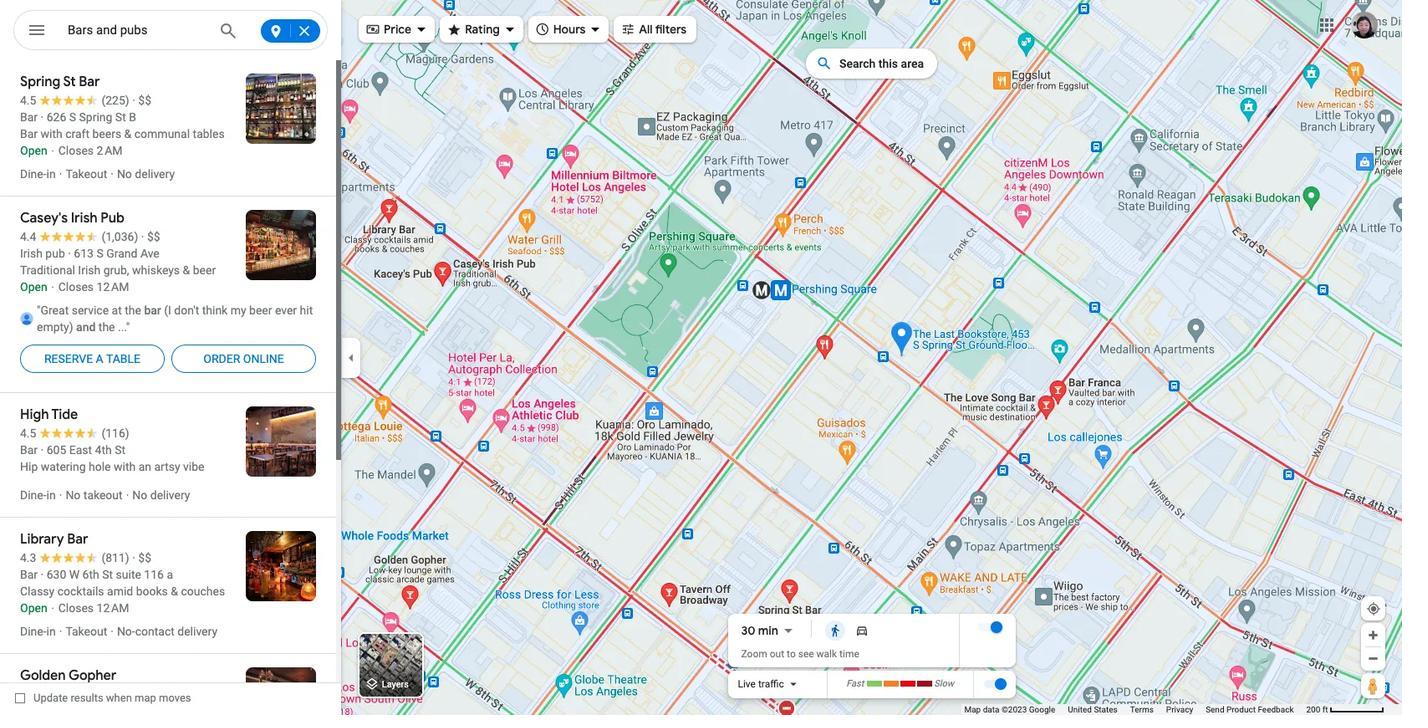Task type: vqa. For each thing, say whether or not it's contained in the screenshot.
sponsored · featured options
no



Task type: describe. For each thing, give the bounding box(es) containing it.
30
[[741, 623, 756, 638]]

privacy button
[[1167, 704, 1194, 715]]

©2023
[[1002, 705, 1027, 714]]

privacy
[[1167, 705, 1194, 714]]

Update results when map moves checkbox
[[15, 688, 191, 708]]

google maps element
[[0, 0, 1403, 715]]

moves
[[159, 692, 191, 704]]

reserve a table
[[44, 352, 141, 366]]

 Show traffic  checkbox
[[983, 678, 1007, 691]]

price
[[384, 22, 412, 37]]

table
[[106, 352, 141, 366]]

search
[[840, 57, 876, 70]]

united
[[1068, 705, 1092, 714]]


[[621, 20, 636, 38]]

hours
[[553, 22, 586, 37]]

none radio driving
[[849, 621, 876, 641]]

reserve a table link
[[20, 339, 165, 379]]

area
[[901, 57, 924, 70]]

zoom out image
[[1368, 652, 1380, 665]]

rating
[[465, 22, 500, 37]]

walking image
[[829, 624, 842, 638]]

zoom
[[741, 648, 768, 660]]

states
[[1094, 705, 1118, 714]]

zoom out to see walk time
[[741, 648, 860, 660]]

a
[[96, 352, 103, 366]]

google account: michele murakami  
(michele.murakami@adept.ai) image
[[1352, 11, 1378, 38]]

terms
[[1131, 705, 1154, 714]]

ft
[[1323, 705, 1329, 714]]

online
[[243, 352, 284, 366]]

reserve
[[44, 352, 93, 366]]

show street view coverage image
[[1362, 673, 1386, 698]]

traffic
[[759, 678, 784, 690]]


[[27, 18, 47, 42]]

order online link
[[171, 339, 316, 379]]

min
[[758, 623, 779, 638]]

turn off travel time tool image
[[991, 622, 1002, 633]]

Bars and pubs field
[[13, 10, 328, 51]]

order
[[204, 352, 240, 366]]

filters
[[655, 22, 687, 37]]

this
[[879, 57, 898, 70]]

see
[[799, 648, 814, 660]]

walk
[[817, 648, 837, 660]]

update
[[33, 692, 68, 704]]

 hours
[[535, 20, 586, 38]]

results
[[71, 692, 103, 704]]

live traffic option
[[738, 678, 784, 690]]

update results when map moves
[[33, 692, 191, 704]]

200 ft
[[1307, 705, 1329, 714]]

layers
[[382, 679, 409, 690]]


[[535, 20, 550, 38]]

send product feedback button
[[1206, 704, 1294, 715]]

order online
[[204, 352, 284, 366]]

united states
[[1068, 705, 1118, 714]]

search this area button
[[806, 49, 938, 79]]



Task type: locate. For each thing, give the bounding box(es) containing it.
search this area
[[840, 57, 924, 70]]

map
[[135, 692, 156, 704]]

footer inside google maps element
[[965, 704, 1307, 715]]

collapse side panel image
[[342, 348, 361, 367]]

map data ©2023 google
[[965, 705, 1056, 714]]

google
[[1029, 705, 1056, 714]]

Turn off travel time tool checkbox
[[977, 622, 1002, 633]]

zoom in image
[[1368, 629, 1380, 642]]

time
[[840, 648, 860, 660]]

 search field
[[13, 10, 328, 54]]

 button
[[13, 10, 60, 54]]

none radio up walk
[[822, 621, 849, 641]]

footer containing map data ©2023 google
[[965, 704, 1307, 715]]

send product feedback
[[1206, 705, 1294, 714]]

none radio walking
[[822, 621, 849, 641]]

200
[[1307, 705, 1321, 714]]

price button
[[359, 11, 435, 48]]

slow
[[935, 678, 954, 689]]

None field
[[68, 20, 207, 40]]

 all filters
[[621, 20, 687, 38]]

30 min
[[741, 623, 779, 638]]

fast
[[847, 678, 864, 689]]

footer
[[965, 704, 1307, 715]]

driving image
[[856, 624, 869, 638]]

live traffic
[[738, 678, 784, 690]]

none radio up time
[[849, 621, 876, 641]]

none field inside bars and pubs field
[[68, 20, 207, 40]]

show your location image
[[1367, 601, 1382, 616]]

map
[[965, 705, 981, 714]]

united states button
[[1068, 704, 1118, 715]]

product
[[1227, 705, 1256, 714]]


[[447, 20, 462, 38]]

results for bars and pubs feed
[[0, 60, 341, 715]]

all
[[639, 22, 653, 37]]

data
[[983, 705, 1000, 714]]

2 none radio from the left
[[849, 621, 876, 641]]

None radio
[[822, 621, 849, 641], [849, 621, 876, 641]]

30 min button
[[741, 621, 799, 641]]

out
[[770, 648, 785, 660]]

send
[[1206, 705, 1225, 714]]

 rating
[[447, 20, 500, 38]]

terms button
[[1131, 704, 1154, 715]]

feedback
[[1258, 705, 1294, 714]]

200 ft button
[[1307, 705, 1385, 714]]

to
[[787, 648, 796, 660]]

when
[[106, 692, 132, 704]]

1 none radio from the left
[[822, 621, 849, 641]]

live
[[738, 678, 756, 690]]



